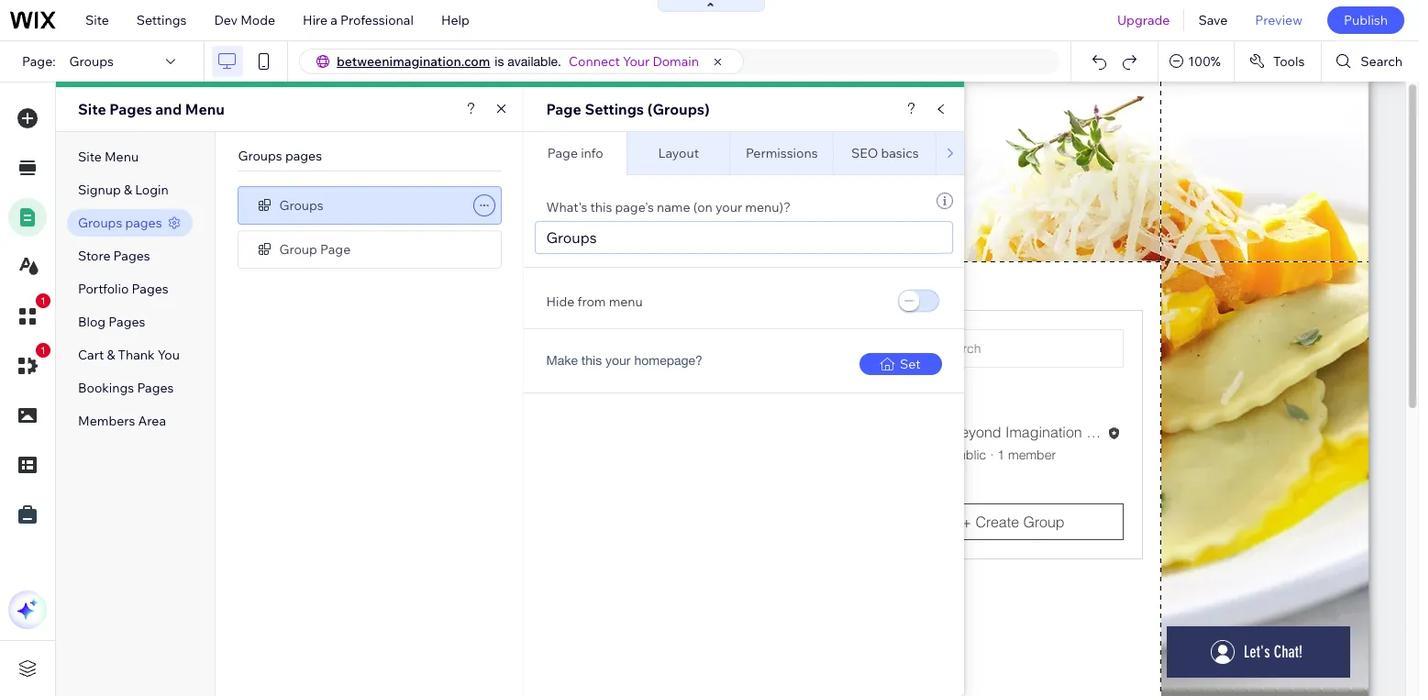 Task type: vqa. For each thing, say whether or not it's contained in the screenshot.
the 'Wix'
no



Task type: locate. For each thing, give the bounding box(es) containing it.
pages right "portfolio"
[[132, 281, 169, 297]]

2 vertical spatial site
[[78, 149, 102, 165]]

homepage?
[[634, 353, 703, 368]]

1 vertical spatial 1
[[40, 345, 46, 356]]

0 vertical spatial page
[[546, 100, 582, 118]]

seo left basics
[[851, 145, 878, 161]]

page
[[546, 100, 582, 118], [548, 145, 578, 161], [320, 241, 351, 257]]

info
[[581, 145, 603, 161]]

1 vertical spatial 1 button
[[8, 343, 50, 385]]

0 vertical spatial 1
[[40, 295, 46, 306]]

1 vertical spatial this
[[582, 353, 602, 368]]

your left homepage?
[[606, 353, 631, 368]]

cart
[[78, 347, 104, 363]]

domain
[[653, 53, 699, 70]]

settings left dev
[[137, 12, 187, 28]]

portfolio
[[78, 281, 129, 297]]

hire
[[303, 12, 328, 28]]

dev mode
[[214, 12, 275, 28]]

0 vertical spatial 1 button
[[8, 294, 50, 336]]

group
[[279, 241, 317, 257]]

pages up area
[[137, 380, 174, 396]]

settings up info
[[585, 100, 644, 118]]

0 horizontal spatial pages
[[125, 215, 162, 231]]

groups
[[69, 53, 114, 70], [238, 148, 282, 164], [279, 197, 324, 213], [78, 215, 122, 231]]

1 vertical spatial site
[[78, 100, 106, 118]]

1 vertical spatial settings
[[585, 100, 644, 118]]

menu
[[609, 294, 643, 310]]

0 vertical spatial groups pages
[[238, 148, 322, 164]]

menu right and
[[185, 100, 225, 118]]

page info
[[548, 145, 603, 161]]

1 1 button from the top
[[8, 294, 50, 336]]

blog pages
[[78, 314, 145, 330]]

groups pages
[[238, 148, 322, 164], [78, 215, 162, 231]]

this for what's
[[590, 199, 612, 216]]

group page
[[279, 241, 351, 257]]

switch
[[897, 289, 943, 315]]

site
[[85, 12, 109, 28], [78, 100, 106, 118], [78, 149, 102, 165]]

is
[[495, 54, 504, 69]]

1 vertical spatial menu
[[105, 149, 139, 165]]

your
[[716, 199, 742, 216], [606, 353, 631, 368]]

1 vertical spatial &
[[107, 347, 115, 363]]

pages
[[109, 100, 152, 118], [113, 248, 150, 264], [132, 281, 169, 297], [109, 314, 145, 330], [137, 380, 174, 396]]

page right group
[[320, 241, 351, 257]]

menu
[[185, 100, 225, 118], [105, 149, 139, 165]]

permissions
[[746, 145, 818, 161]]

1 horizontal spatial your
[[716, 199, 742, 216]]

and
[[155, 100, 182, 118]]

mode
[[241, 12, 275, 28]]

1 horizontal spatial settings
[[585, 100, 644, 118]]

pages for bookings
[[137, 380, 174, 396]]

pages up cart & thank you
[[109, 314, 145, 330]]

0 vertical spatial settings
[[137, 12, 187, 28]]

set button
[[860, 353, 943, 375]]

0 horizontal spatial settings
[[137, 12, 187, 28]]

bookings pages
[[78, 380, 174, 396]]

0 vertical spatial this
[[590, 199, 612, 216]]

advanced seo
[[958, 137, 1018, 170]]

available.
[[508, 54, 561, 69]]

0 horizontal spatial &
[[107, 347, 115, 363]]

100% button
[[1159, 41, 1234, 82]]

0 horizontal spatial your
[[606, 353, 631, 368]]

upgrade
[[1118, 12, 1170, 28]]

signup & login
[[78, 182, 169, 198]]

login
[[135, 182, 169, 198]]

seo inside advanced seo
[[975, 153, 1002, 170]]

2 vertical spatial page
[[320, 241, 351, 257]]

page up 'page info'
[[546, 100, 582, 118]]

& right cart
[[107, 347, 115, 363]]

pages for portfolio
[[132, 281, 169, 297]]

pages left and
[[109, 100, 152, 118]]

store
[[78, 248, 111, 264]]

1 button left blog
[[8, 294, 50, 336]]

None text field
[[535, 221, 954, 254]]

bookings
[[78, 380, 134, 396]]

1 vertical spatial page
[[548, 145, 578, 161]]

menu)?
[[745, 199, 791, 216]]

page left info
[[548, 145, 578, 161]]

1 for 2nd 1 button from the top
[[40, 345, 46, 356]]

this
[[590, 199, 612, 216], [582, 353, 602, 368]]

hide from menu
[[546, 294, 643, 310]]

pages for blog
[[109, 314, 145, 330]]

0 vertical spatial &
[[124, 182, 132, 198]]

pages up portfolio pages
[[113, 248, 150, 264]]

1 1 from the top
[[40, 295, 46, 306]]

&
[[124, 182, 132, 198], [107, 347, 115, 363]]

1 button left cart
[[8, 343, 50, 385]]

pages
[[285, 148, 322, 164], [125, 215, 162, 231]]

save button
[[1185, 0, 1242, 40]]

0 vertical spatial menu
[[185, 100, 225, 118]]

1 button
[[8, 294, 50, 336], [8, 343, 50, 385]]

this right make
[[582, 353, 602, 368]]

members
[[78, 413, 135, 429]]

1 horizontal spatial seo
[[975, 153, 1002, 170]]

1
[[40, 295, 46, 306], [40, 345, 46, 356]]

menu up signup & login
[[105, 149, 139, 165]]

1 horizontal spatial &
[[124, 182, 132, 198]]

blog
[[78, 314, 106, 330]]

0 horizontal spatial groups pages
[[78, 215, 162, 231]]

2 1 from the top
[[40, 345, 46, 356]]

0 vertical spatial your
[[716, 199, 742, 216]]

is available. connect your domain
[[495, 53, 699, 70]]

from
[[578, 294, 606, 310]]

hide
[[546, 294, 575, 310]]

site pages and menu
[[78, 100, 225, 118]]

1 horizontal spatial pages
[[285, 148, 322, 164]]

0 vertical spatial pages
[[285, 148, 322, 164]]

0 horizontal spatial menu
[[105, 149, 139, 165]]

publish
[[1344, 12, 1388, 28]]

pages for store
[[113, 248, 150, 264]]

seo right basics
[[975, 153, 1002, 170]]

your right (on
[[716, 199, 742, 216]]

1 vertical spatial pages
[[125, 215, 162, 231]]

0 vertical spatial site
[[85, 12, 109, 28]]

seo
[[851, 145, 878, 161], [975, 153, 1002, 170]]

1 left "portfolio"
[[40, 295, 46, 306]]

this left page's
[[590, 199, 612, 216]]

site for site menu
[[78, 149, 102, 165]]

& left the login
[[124, 182, 132, 198]]

page for page settings (groups)
[[546, 100, 582, 118]]

1 horizontal spatial menu
[[185, 100, 225, 118]]

settings
[[137, 12, 187, 28], [585, 100, 644, 118]]

100%
[[1188, 53, 1221, 70]]

site for site pages and menu
[[78, 100, 106, 118]]

1 left cart
[[40, 345, 46, 356]]



Task type: describe. For each thing, give the bounding box(es) containing it.
publish button
[[1328, 6, 1405, 34]]

0 horizontal spatial seo
[[851, 145, 878, 161]]

store pages
[[78, 248, 150, 264]]

portfolio pages
[[78, 281, 169, 297]]

cart & thank you
[[78, 347, 180, 363]]

page settings (groups)
[[546, 100, 710, 118]]

members area
[[78, 413, 166, 429]]

preview
[[1256, 12, 1303, 28]]

advanced
[[958, 137, 1018, 153]]

1 vertical spatial your
[[606, 353, 631, 368]]

save
[[1199, 12, 1228, 28]]

what's
[[546, 199, 588, 216]]

seo basics
[[851, 145, 919, 161]]

make
[[546, 353, 578, 368]]

search
[[1361, 53, 1403, 70]]

you
[[158, 347, 180, 363]]

site for site
[[85, 12, 109, 28]]

connect
[[569, 53, 620, 70]]

a
[[331, 12, 338, 28]]

search button
[[1323, 41, 1419, 82]]

make this your homepage?
[[546, 353, 703, 368]]

your
[[623, 53, 650, 70]]

dev
[[214, 12, 238, 28]]

& for cart
[[107, 347, 115, 363]]

layout
[[658, 145, 699, 161]]

1 for 1st 1 button
[[40, 295, 46, 306]]

(groups)
[[648, 100, 710, 118]]

betweenimagination.com
[[337, 53, 490, 70]]

what's this page's name (on your menu)?
[[546, 199, 791, 216]]

basics
[[881, 145, 919, 161]]

hire a professional
[[303, 12, 414, 28]]

professional
[[340, 12, 414, 28]]

1 vertical spatial groups pages
[[78, 215, 162, 231]]

page's
[[615, 199, 654, 216]]

1 horizontal spatial groups pages
[[238, 148, 322, 164]]

2 1 button from the top
[[8, 343, 50, 385]]

signup
[[78, 182, 121, 198]]

area
[[138, 413, 166, 429]]

(on
[[693, 199, 713, 216]]

& for signup
[[124, 182, 132, 198]]

site menu
[[78, 149, 139, 165]]

name
[[657, 199, 690, 216]]

tools button
[[1235, 41, 1322, 82]]

help
[[441, 12, 470, 28]]

page for page info
[[548, 145, 578, 161]]

this for make
[[582, 353, 602, 368]]

thank
[[118, 347, 155, 363]]

pages for site
[[109, 100, 152, 118]]

preview button
[[1242, 0, 1317, 40]]

tools
[[1273, 53, 1305, 70]]

set
[[900, 356, 921, 373]]



